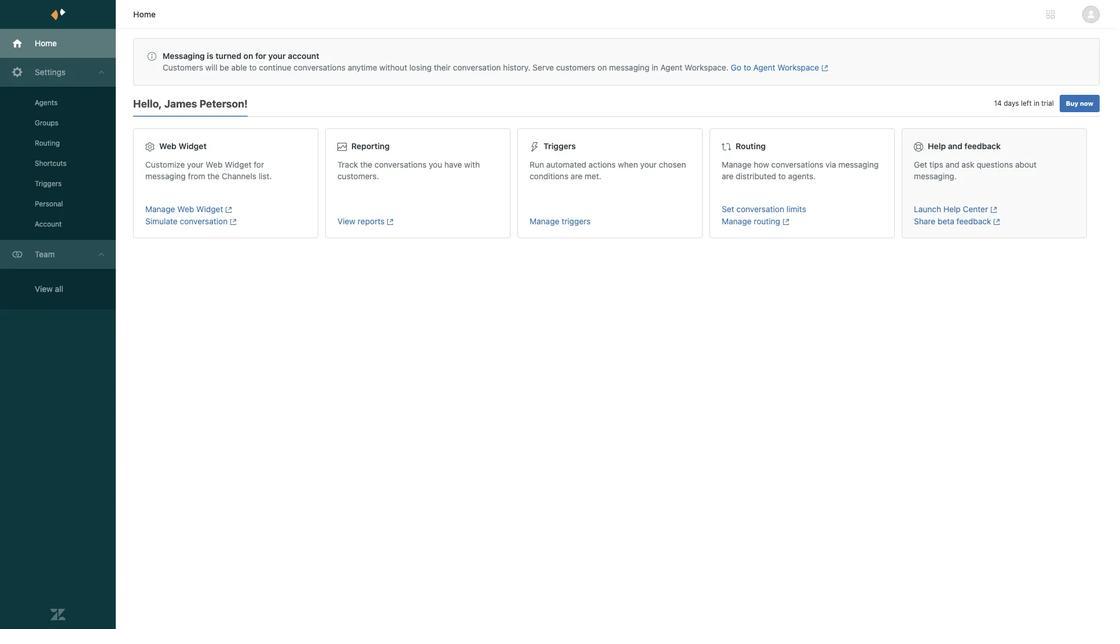Task type: vqa. For each thing, say whether or not it's contained in the screenshot.
alert
no



Task type: locate. For each thing, give the bounding box(es) containing it.
0 horizontal spatial web
[[159, 141, 177, 151]]

2 horizontal spatial conversations
[[772, 160, 824, 170]]

view reports link
[[338, 217, 498, 226]]

conversations inside track the conversations you have with customers.
[[375, 160, 427, 170]]

to
[[249, 63, 257, 72], [744, 63, 751, 72], [779, 171, 786, 181]]

to right 'go'
[[744, 63, 751, 72]]

1 vertical spatial home
[[35, 38, 57, 48]]

james
[[164, 98, 197, 110]]

to left agents.
[[779, 171, 786, 181]]

web up channels
[[206, 160, 223, 170]]

the
[[360, 160, 372, 170], [207, 171, 220, 181]]

1 vertical spatial and
[[946, 160, 960, 170]]

messaging inside manage how conversations via messaging are distributed to agents.
[[839, 160, 879, 170]]

0 vertical spatial messaging
[[609, 63, 650, 72]]

view left reports
[[338, 217, 356, 226]]

2 vertical spatial messaging
[[145, 171, 186, 181]]

web widget
[[159, 141, 207, 151]]

0 horizontal spatial are
[[571, 171, 583, 181]]

manage for manage routing
[[722, 217, 752, 226]]

set
[[722, 204, 734, 214]]

manage up distributed
[[722, 160, 752, 170]]

triggers up 'automated'
[[544, 141, 576, 151]]

help up share beta feedback
[[944, 204, 961, 214]]

buy now button
[[1060, 95, 1100, 112]]

anytime
[[348, 63, 377, 72]]

1 vertical spatial view
[[35, 284, 53, 294]]

manage up simulate
[[145, 204, 175, 214]]

1 are from the left
[[571, 171, 583, 181]]

messaging inside customize your web widget for messaging from the channels list.
[[145, 171, 186, 181]]

list.
[[259, 171, 272, 181]]

manage for manage triggers
[[530, 217, 560, 226]]

1 vertical spatial web
[[206, 160, 223, 170]]

1 vertical spatial widget
[[225, 160, 252, 170]]

1 horizontal spatial on
[[598, 63, 607, 72]]

1 horizontal spatial conversation
[[453, 63, 501, 72]]

messaging down customize
[[145, 171, 186, 181]]

1 horizontal spatial messaging
[[609, 63, 650, 72]]

personal
[[35, 200, 63, 208]]

agent left workspace.
[[661, 63, 683, 72]]

for up list.
[[254, 160, 264, 170]]

feedback up the questions
[[965, 141, 1001, 151]]

2 horizontal spatial messaging
[[839, 160, 879, 170]]

launch help center
[[914, 204, 988, 214]]

conversation up the routing
[[737, 204, 785, 214]]

routing
[[35, 139, 60, 148], [736, 141, 766, 151]]

conversation for set conversation limits
[[737, 204, 785, 214]]

0 horizontal spatial agent
[[661, 63, 683, 72]]

conversations up agents.
[[772, 160, 824, 170]]

web inside customize your web widget for messaging from the channels list.
[[206, 160, 223, 170]]

2 horizontal spatial your
[[640, 160, 657, 170]]

conversations down account
[[294, 63, 346, 72]]

0 vertical spatial conversation
[[453, 63, 501, 72]]

in left workspace.
[[652, 63, 658, 72]]

0 horizontal spatial conversation
[[180, 217, 228, 226]]

are inside manage how conversations via messaging are distributed to agents.
[[722, 171, 734, 181]]

conversations inside manage how conversations via messaging are distributed to agents.
[[772, 160, 824, 170]]

customers
[[163, 63, 203, 72]]

manage for manage web widget
[[145, 204, 175, 214]]

help up tips
[[928, 141, 946, 151]]

messaging right via
[[839, 160, 879, 170]]

0 horizontal spatial the
[[207, 171, 220, 181]]

feedback down the center
[[957, 217, 991, 226]]

2 vertical spatial web
[[177, 204, 194, 214]]

your
[[268, 51, 286, 61], [187, 160, 204, 170], [640, 160, 657, 170]]

track
[[338, 160, 358, 170]]

0 horizontal spatial on
[[244, 51, 253, 61]]

agent
[[661, 63, 683, 72], [753, 63, 776, 72]]

center
[[963, 204, 988, 214]]

reports
[[358, 217, 385, 226]]

account
[[288, 51, 319, 61]]

manage down the set
[[722, 217, 752, 226]]

widget up customize your web widget for messaging from the channels list.
[[179, 141, 207, 151]]

customers
[[556, 63, 596, 72]]

are inside run automated actions when your chosen conditions are met.
[[571, 171, 583, 181]]

manage routing
[[722, 217, 780, 226]]

and up ask on the top right of page
[[948, 141, 963, 151]]

0 vertical spatial view
[[338, 217, 356, 226]]

1 vertical spatial messaging
[[839, 160, 879, 170]]

0 horizontal spatial your
[[187, 160, 204, 170]]

0 vertical spatial for
[[255, 51, 266, 61]]

for inside customize your web widget for messaging from the channels list.
[[254, 160, 264, 170]]

0 horizontal spatial messaging
[[145, 171, 186, 181]]

conversations for manage how conversations via messaging are distributed to agents.
[[772, 160, 824, 170]]

0 vertical spatial feedback
[[965, 141, 1001, 151]]

triggers
[[562, 217, 591, 226]]

for up continue
[[255, 51, 266, 61]]

widget up simulate conversation link
[[196, 204, 223, 214]]

0 horizontal spatial routing
[[35, 139, 60, 148]]

0 horizontal spatial view
[[35, 284, 53, 294]]

the right from on the top of the page
[[207, 171, 220, 181]]

for
[[255, 51, 266, 61], [254, 160, 264, 170]]

questions
[[977, 160, 1013, 170]]

1 horizontal spatial web
[[177, 204, 194, 214]]

web up customize
[[159, 141, 177, 151]]

buy now
[[1066, 100, 1094, 107]]

automated
[[546, 160, 587, 170]]

home
[[133, 9, 156, 19], [35, 38, 57, 48]]

on up able
[[244, 51, 253, 61]]

14 days left in trial
[[994, 99, 1054, 108]]

in right left
[[1034, 99, 1040, 108]]

your inside run automated actions when your chosen conditions are met.
[[640, 160, 657, 170]]

0 vertical spatial in
[[652, 63, 658, 72]]

widget
[[179, 141, 207, 151], [225, 160, 252, 170], [196, 204, 223, 214]]

view for view reports
[[338, 217, 356, 226]]

1 vertical spatial feedback
[[957, 217, 991, 226]]

web up simulate conversation
[[177, 204, 194, 214]]

get
[[914, 160, 928, 170]]

1 horizontal spatial are
[[722, 171, 734, 181]]

your up from on the top of the page
[[187, 160, 204, 170]]

2 vertical spatial widget
[[196, 204, 223, 214]]

your up continue
[[268, 51, 286, 61]]

1 horizontal spatial to
[[744, 63, 751, 72]]

settings
[[35, 67, 66, 77]]

1 agent from the left
[[661, 63, 683, 72]]

feedback
[[965, 141, 1001, 151], [957, 217, 991, 226]]

hello, james peterson!
[[133, 98, 248, 110]]

are left distributed
[[722, 171, 734, 181]]

1 horizontal spatial in
[[1034, 99, 1040, 108]]

tips
[[930, 160, 943, 170]]

1 horizontal spatial triggers
[[544, 141, 576, 151]]

your right 'when'
[[640, 160, 657, 170]]

is
[[207, 51, 213, 61]]

1 vertical spatial for
[[254, 160, 264, 170]]

1 horizontal spatial agent
[[753, 63, 776, 72]]

manage left triggers
[[530, 217, 560, 226]]

days
[[1004, 99, 1019, 108]]

conversations left "you" on the left top of page
[[375, 160, 427, 170]]

1 horizontal spatial the
[[360, 160, 372, 170]]

1 vertical spatial conversation
[[737, 204, 785, 214]]

to right able
[[249, 63, 257, 72]]

2 agent from the left
[[753, 63, 776, 72]]

1 vertical spatial triggers
[[35, 179, 62, 188]]

manage triggers
[[530, 217, 591, 226]]

in
[[652, 63, 658, 72], [1034, 99, 1040, 108]]

1 vertical spatial the
[[207, 171, 220, 181]]

1 vertical spatial in
[[1034, 99, 1040, 108]]

and left ask on the top right of page
[[946, 160, 960, 170]]

web
[[159, 141, 177, 151], [206, 160, 223, 170], [177, 204, 194, 214]]

about
[[1015, 160, 1037, 170]]

run
[[530, 160, 544, 170]]

view left all
[[35, 284, 53, 294]]

1 horizontal spatial view
[[338, 217, 356, 226]]

2 horizontal spatial conversation
[[737, 204, 785, 214]]

routing down groups
[[35, 139, 60, 148]]

messaging right customers
[[609, 63, 650, 72]]

0 vertical spatial the
[[360, 160, 372, 170]]

on right customers
[[598, 63, 607, 72]]

manage inside manage how conversations via messaging are distributed to agents.
[[722, 160, 752, 170]]

0 horizontal spatial triggers
[[35, 179, 62, 188]]

the up customers. on the top of the page
[[360, 160, 372, 170]]

2 horizontal spatial web
[[206, 160, 223, 170]]

workspace.
[[685, 63, 729, 72]]

0 horizontal spatial conversations
[[294, 63, 346, 72]]

continue
[[259, 63, 291, 72]]

conversation right their at the top left of the page
[[453, 63, 501, 72]]

2 vertical spatial conversation
[[180, 217, 228, 226]]

0 vertical spatial home
[[133, 9, 156, 19]]

widget up channels
[[225, 160, 252, 170]]

your inside customize your web widget for messaging from the channels list.
[[187, 160, 204, 170]]

messaging
[[163, 51, 205, 61]]

customers.
[[338, 171, 379, 181]]

are
[[571, 171, 583, 181], [722, 171, 734, 181]]

0 vertical spatial widget
[[179, 141, 207, 151]]

are down 'automated'
[[571, 171, 583, 181]]

2 horizontal spatial to
[[779, 171, 786, 181]]

track the conversations you have with customers.
[[338, 160, 480, 181]]

1 horizontal spatial your
[[268, 51, 286, 61]]

customize your web widget for messaging from the channels list.
[[145, 160, 272, 181]]

1 horizontal spatial conversations
[[375, 160, 427, 170]]

for for on
[[255, 51, 266, 61]]

triggers
[[544, 141, 576, 151], [35, 179, 62, 188]]

agent right 'go'
[[753, 63, 776, 72]]

conversation down manage web widget
[[180, 217, 228, 226]]

routing up how
[[736, 141, 766, 151]]

2 are from the left
[[722, 171, 734, 181]]

left
[[1021, 99, 1032, 108]]

shortcuts
[[35, 159, 67, 168]]

without
[[379, 63, 407, 72]]

triggers up personal
[[35, 179, 62, 188]]



Task type: describe. For each thing, give the bounding box(es) containing it.
1 horizontal spatial home
[[133, 9, 156, 19]]

will
[[205, 63, 217, 72]]

1 horizontal spatial routing
[[736, 141, 766, 151]]

manage routing link
[[722, 217, 883, 226]]

manage for manage how conversations via messaging are distributed to agents.
[[722, 160, 752, 170]]

met.
[[585, 171, 601, 181]]

you
[[429, 160, 442, 170]]

account
[[35, 220, 62, 229]]

the inside track the conversations you have with customers.
[[360, 160, 372, 170]]

workspace
[[778, 63, 819, 72]]

set conversation limits link
[[722, 204, 883, 214]]

routing
[[754, 217, 780, 226]]

trial
[[1042, 99, 1054, 108]]

0 horizontal spatial to
[[249, 63, 257, 72]]

and inside get tips and ask questions about messaging.
[[946, 160, 960, 170]]

from
[[188, 171, 205, 181]]

simulate
[[145, 217, 178, 226]]

limits
[[787, 204, 806, 214]]

launch
[[914, 204, 941, 214]]

0 horizontal spatial home
[[35, 38, 57, 48]]

messaging.
[[914, 171, 957, 181]]

with
[[464, 160, 480, 170]]

hello,
[[133, 98, 162, 110]]

simulate conversation link
[[145, 217, 306, 226]]

launch help center link
[[914, 204, 1075, 214]]

feedback for share beta feedback
[[957, 217, 991, 226]]

for for widget
[[254, 160, 264, 170]]

view reports
[[338, 217, 385, 226]]

distributed
[[736, 171, 776, 181]]

get tips and ask questions about messaging.
[[914, 160, 1037, 181]]

1 vertical spatial on
[[598, 63, 607, 72]]

how
[[754, 160, 769, 170]]

messaging is turned on for your account
[[163, 51, 319, 61]]

0 vertical spatial and
[[948, 141, 963, 151]]

history.
[[503, 63, 530, 72]]

team
[[35, 250, 55, 259]]

now
[[1080, 100, 1094, 107]]

0 horizontal spatial in
[[652, 63, 658, 72]]

manage how conversations via messaging are distributed to agents.
[[722, 160, 879, 181]]

have
[[445, 160, 462, 170]]

customize
[[145, 160, 185, 170]]

zendesk products image
[[1047, 10, 1055, 19]]

their
[[434, 63, 451, 72]]

share
[[914, 217, 936, 226]]

beta
[[938, 217, 955, 226]]

widget inside customize your web widget for messaging from the channels list.
[[225, 160, 252, 170]]

feedback for help and feedback
[[965, 141, 1001, 151]]

share beta feedback
[[914, 217, 991, 226]]

conversation for simulate conversation
[[180, 217, 228, 226]]

groups
[[35, 119, 59, 127]]

conditions
[[530, 171, 569, 181]]

chosen
[[659, 160, 686, 170]]

go
[[731, 63, 742, 72]]

be
[[220, 63, 229, 72]]

manage web widget link
[[145, 204, 306, 214]]

0 vertical spatial on
[[244, 51, 253, 61]]

set conversation limits
[[722, 204, 806, 214]]

run automated actions when your chosen conditions are met.
[[530, 160, 686, 181]]

help and feedback
[[928, 141, 1001, 151]]

view for view all
[[35, 284, 53, 294]]

the inside customize your web widget for messaging from the channels list.
[[207, 171, 220, 181]]

peterson!
[[200, 98, 248, 110]]

agents.
[[788, 171, 816, 181]]

manage triggers link
[[530, 217, 691, 226]]

go to agent workspace
[[731, 63, 819, 72]]

serve
[[533, 63, 554, 72]]

via
[[826, 160, 836, 170]]

when
[[618, 160, 638, 170]]

14
[[994, 99, 1002, 108]]

share beta feedback link
[[914, 217, 1075, 226]]

1 vertical spatial help
[[944, 204, 961, 214]]

actions
[[589, 160, 616, 170]]

reporting
[[351, 141, 390, 151]]

go to agent workspace link
[[731, 63, 828, 72]]

view all
[[35, 284, 63, 294]]

able
[[231, 63, 247, 72]]

customers will be able to continue conversations anytime without losing their conversation history. serve customers on messaging in agent workspace.
[[163, 63, 731, 72]]

agents
[[35, 98, 58, 107]]

channels
[[222, 171, 256, 181]]

simulate conversation
[[145, 217, 228, 226]]

conversations for track the conversations you have with customers.
[[375, 160, 427, 170]]

0 vertical spatial help
[[928, 141, 946, 151]]

buy
[[1066, 100, 1079, 107]]

0 vertical spatial triggers
[[544, 141, 576, 151]]

all
[[55, 284, 63, 294]]

0 vertical spatial web
[[159, 141, 177, 151]]

ask
[[962, 160, 975, 170]]

to inside manage how conversations via messaging are distributed to agents.
[[779, 171, 786, 181]]

losing
[[409, 63, 432, 72]]



